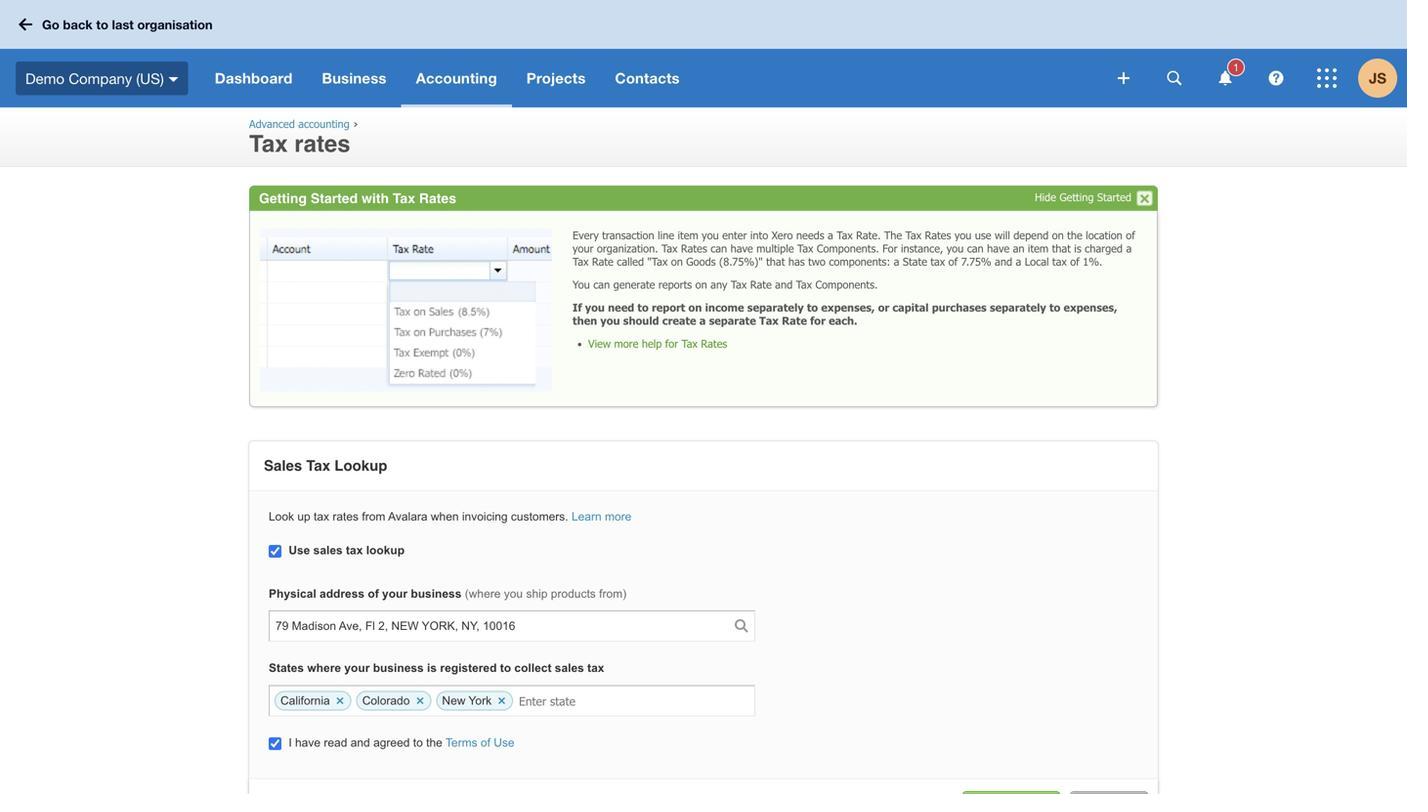 Task type: locate. For each thing, give the bounding box(es) containing it.
1 horizontal spatial expenses,
[[1064, 301, 1117, 314]]

tax right sales
[[306, 457, 330, 474]]

a left state in the right of the page
[[894, 255, 899, 268]]

for right help
[[665, 337, 678, 350]]

more
[[614, 337, 638, 350], [605, 510, 632, 523]]

1 separately from the left
[[747, 301, 804, 314]]

2 vertical spatial rate
[[782, 314, 807, 327]]

agreed
[[373, 736, 410, 750]]

create
[[662, 314, 696, 327]]

a right needs
[[828, 229, 833, 242]]

for
[[810, 314, 826, 327], [665, 337, 678, 350]]

1 vertical spatial sales
[[555, 662, 584, 675]]

example tax rate menu image
[[260, 229, 552, 392]]

of right terms
[[481, 736, 490, 750]]

i
[[289, 736, 292, 750]]

0 vertical spatial svg image
[[19, 18, 32, 31]]

rates right line
[[681, 242, 707, 255]]

rates left the from
[[333, 510, 359, 523]]

0 horizontal spatial rate
[[592, 255, 614, 268]]

1 horizontal spatial use
[[494, 736, 515, 750]]

2 horizontal spatial have
[[987, 242, 1010, 255]]

1 horizontal spatial is
[[1074, 242, 1082, 255]]

2 started from the left
[[1097, 191, 1132, 204]]

you
[[702, 229, 719, 242], [955, 229, 972, 242], [947, 242, 964, 255], [585, 301, 605, 314], [600, 314, 620, 327], [504, 587, 523, 600]]

started
[[311, 191, 358, 206], [1097, 191, 1132, 204]]

on right depend
[[1052, 229, 1064, 242]]

7.75%
[[961, 255, 991, 268]]

0 vertical spatial rates
[[294, 130, 350, 157]]

rates left "›"
[[294, 130, 350, 157]]

1 horizontal spatial svg image
[[1317, 68, 1337, 88]]

your down lookup on the left bottom
[[382, 587, 408, 600]]

i have read and agreed to the terms of use
[[285, 736, 515, 750]]

tax left 'goods'
[[662, 242, 678, 255]]

more left help
[[614, 337, 638, 350]]

have right i
[[295, 736, 321, 750]]

advanced accounting link
[[249, 117, 350, 130]]

view more help for tax rates link
[[588, 337, 727, 350]]

0 horizontal spatial use
[[289, 544, 310, 557]]

0 horizontal spatial item
[[678, 229, 698, 242]]

svg image left js
[[1317, 68, 1337, 88]]

tax right xero
[[797, 242, 813, 255]]

contacts button
[[600, 49, 694, 107]]

into
[[750, 229, 768, 242]]

sales tax lookup
[[264, 457, 387, 474]]

rates down separate
[[701, 337, 727, 350]]

and
[[995, 255, 1012, 268], [775, 278, 793, 291], [351, 736, 370, 750]]

0 horizontal spatial and
[[351, 736, 370, 750]]

1 vertical spatial use
[[494, 736, 515, 750]]

new
[[442, 694, 466, 708]]

each.
[[829, 314, 857, 327]]

two
[[808, 255, 826, 268]]

help
[[642, 337, 662, 350]]

expenses,
[[821, 301, 875, 314], [1064, 301, 1117, 314]]

and right read
[[351, 736, 370, 750]]

have left an
[[987, 242, 1010, 255]]

report
[[652, 301, 685, 314]]

banner
[[0, 0, 1407, 107]]

a left the local
[[1016, 255, 1021, 268]]

separately down the local
[[990, 301, 1046, 314]]

›
[[353, 117, 358, 130]]

and left an
[[995, 255, 1012, 268]]

physical address of your business (where you ship products from)
[[269, 587, 627, 600]]

states
[[269, 662, 304, 675]]

1 horizontal spatial sales
[[555, 662, 584, 675]]

1 horizontal spatial can
[[711, 242, 727, 255]]

up
[[297, 510, 310, 523]]

1 horizontal spatial your
[[382, 587, 408, 600]]

0 vertical spatial sales
[[313, 544, 343, 557]]

rates
[[419, 191, 456, 206], [925, 229, 951, 242], [681, 242, 707, 255], [701, 337, 727, 350]]

0 vertical spatial rate
[[592, 255, 614, 268]]

sales
[[264, 457, 302, 474]]

1 horizontal spatial and
[[775, 278, 793, 291]]

tax left the accounting
[[249, 130, 288, 157]]

0 vertical spatial is
[[1074, 242, 1082, 255]]

business left (where
[[411, 587, 462, 600]]

getting right hide
[[1060, 191, 1094, 204]]

separately down has
[[747, 301, 804, 314]]

rate
[[592, 255, 614, 268], [750, 278, 772, 291], [782, 314, 807, 327]]

tax down has
[[796, 278, 812, 291]]

learn
[[572, 510, 602, 523]]

use
[[289, 544, 310, 557], [494, 736, 515, 750]]

charged
[[1085, 242, 1123, 255]]

xero
[[772, 229, 793, 242]]

0 horizontal spatial your
[[344, 662, 370, 675]]

for left each.
[[810, 314, 826, 327]]

that left has
[[766, 255, 785, 268]]

tax down create in the top of the page
[[682, 337, 698, 350]]

tax right the
[[906, 229, 922, 242]]

sales up address
[[313, 544, 343, 557]]

rate left called
[[592, 255, 614, 268]]

business up colorado
[[373, 662, 424, 675]]

svg image
[[19, 18, 32, 31], [1317, 68, 1337, 88]]

1 horizontal spatial getting
[[1060, 191, 1094, 204]]

None text field
[[275, 612, 750, 641]]

item right an
[[1028, 242, 1049, 255]]

sales
[[313, 544, 343, 557], [555, 662, 584, 675]]

1 vertical spatial for
[[665, 337, 678, 350]]

where
[[307, 662, 341, 675]]

0 vertical spatial the
[[1067, 229, 1083, 242]]

1 started from the left
[[311, 191, 358, 206]]

0 horizontal spatial the
[[426, 736, 442, 750]]

1 vertical spatial your
[[382, 587, 408, 600]]

1 vertical spatial svg image
[[1317, 68, 1337, 88]]

more right the learn
[[605, 510, 632, 523]]

started inside hide getting started link
[[1097, 191, 1132, 204]]

2 horizontal spatial and
[[995, 255, 1012, 268]]

is left registered
[[427, 662, 437, 675]]

and down has
[[775, 278, 793, 291]]

components.
[[817, 242, 879, 255], [815, 278, 878, 291]]

capital
[[893, 301, 929, 314]]

2 horizontal spatial your
[[573, 242, 594, 255]]

invoicing
[[462, 510, 508, 523]]

then
[[573, 314, 597, 327]]

tax
[[931, 255, 945, 268], [1052, 255, 1067, 268], [314, 510, 329, 523], [346, 544, 363, 557], [587, 662, 604, 675]]

with
[[362, 191, 389, 206]]

started left with at the left of page
[[311, 191, 358, 206]]

1 horizontal spatial the
[[1067, 229, 1083, 242]]

0 horizontal spatial is
[[427, 662, 437, 675]]

1 horizontal spatial started
[[1097, 191, 1132, 204]]

have left multiple
[[731, 242, 753, 255]]

back
[[63, 17, 93, 32]]

go
[[42, 17, 59, 32]]

needs
[[796, 229, 824, 242]]

of left 1%.
[[1070, 255, 1080, 268]]

your right where
[[344, 662, 370, 675]]

the left location
[[1067, 229, 1083, 242]]

products
[[551, 587, 596, 600]]

can left will on the top right of page
[[967, 242, 984, 255]]

0 horizontal spatial expenses,
[[821, 301, 875, 314]]

is
[[1074, 242, 1082, 255], [427, 662, 437, 675]]

0 horizontal spatial getting
[[259, 191, 307, 206]]

rate down (8.75%)"
[[750, 278, 772, 291]]

can
[[711, 242, 727, 255], [967, 242, 984, 255], [593, 278, 610, 291]]

instance,
[[901, 242, 943, 255]]

your inside every transaction line item you enter into xero needs a tax rate. the tax rates you use will depend on the location of your organization. tax rates can have multiple tax components. for instance, you can have an item that is charged a tax rate called                                  "tax on goods (8.75%)" that has two components: a state tax of 7.75% and a local tax of 1%. you can generate reports on any tax rate and tax components. if you need to report on income separately to expenses, or capital purchases separately to expenses, then you should create a separate tax rate for each. view more help for tax rates
[[573, 242, 594, 255]]

1
[[1233, 61, 1239, 74]]

on right report
[[688, 301, 702, 314]]

svg image left go
[[19, 18, 32, 31]]

1 vertical spatial is
[[427, 662, 437, 675]]

getting down advanced accounting › tax rates
[[259, 191, 307, 206]]

0 horizontal spatial started
[[311, 191, 358, 206]]

is left 1%.
[[1074, 242, 1082, 255]]

your up you
[[573, 242, 594, 255]]

state
[[903, 255, 927, 268]]

business
[[411, 587, 462, 600], [373, 662, 424, 675]]

expenses, left or
[[821, 301, 875, 314]]

can up any
[[711, 242, 727, 255]]

has
[[788, 255, 805, 268]]

that right the local
[[1052, 242, 1071, 255]]

1 vertical spatial rate
[[750, 278, 772, 291]]

tax right the local
[[1052, 255, 1067, 268]]

tax right separate
[[759, 314, 779, 327]]

look up tax rates from avalara when invoicing customers. learn more
[[269, 510, 632, 523]]

is inside every transaction line item you enter into xero needs a tax rate. the tax rates you use will depend on the location of your organization. tax rates can have multiple tax components. for instance, you can have an item that is charged a tax rate called                                  "tax on goods (8.75%)" that has two components: a state tax of 7.75% and a local tax of 1%. you can generate reports on any tax rate and tax components. if you need to report on income separately to expenses, or capital purchases separately to expenses, then you should create a separate tax rate for each. view more help for tax rates
[[1074, 242, 1082, 255]]

None checkbox
[[269, 545, 281, 558], [269, 738, 281, 750], [269, 545, 281, 558], [269, 738, 281, 750]]

use right terms
[[494, 736, 515, 750]]

tax right state in the right of the page
[[931, 255, 945, 268]]

can right you
[[593, 278, 610, 291]]

0 horizontal spatial svg image
[[19, 18, 32, 31]]

0 vertical spatial and
[[995, 255, 1012, 268]]

1 horizontal spatial separately
[[990, 301, 1046, 314]]

1 horizontal spatial for
[[810, 314, 826, 327]]

or
[[878, 301, 889, 314]]

(where
[[465, 587, 501, 600]]

tax
[[249, 130, 288, 157], [393, 191, 415, 206], [837, 229, 853, 242], [906, 229, 922, 242], [662, 242, 678, 255], [797, 242, 813, 255], [573, 255, 589, 268], [731, 278, 747, 291], [796, 278, 812, 291], [759, 314, 779, 327], [682, 337, 698, 350], [306, 457, 330, 474]]

generate
[[613, 278, 655, 291]]

svg image inside demo company (us) popup button
[[169, 77, 179, 82]]

0 vertical spatial your
[[573, 242, 594, 255]]

look
[[269, 510, 294, 523]]

terms of use link
[[446, 736, 515, 750]]

1 horizontal spatial have
[[731, 242, 753, 255]]

use down the up at the left
[[289, 544, 310, 557]]

0 vertical spatial more
[[614, 337, 638, 350]]

1 horizontal spatial item
[[1028, 242, 1049, 255]]

tax inside advanced accounting › tax rates
[[249, 130, 288, 157]]

the left terms
[[426, 736, 442, 750]]

0 horizontal spatial sales
[[313, 544, 343, 557]]

terms
[[446, 736, 477, 750]]

to
[[96, 17, 108, 32], [638, 301, 649, 314], [807, 301, 818, 314], [1049, 301, 1061, 314], [500, 662, 511, 675], [413, 736, 423, 750]]

0 horizontal spatial separately
[[747, 301, 804, 314]]

sales up enter state text box
[[555, 662, 584, 675]]

rate left each.
[[782, 314, 807, 327]]

have
[[731, 242, 753, 255], [987, 242, 1010, 255], [295, 736, 321, 750]]

expenses, down 1%.
[[1064, 301, 1117, 314]]

item right line
[[678, 229, 698, 242]]

started up location
[[1097, 191, 1132, 204]]

item
[[678, 229, 698, 242], [1028, 242, 1049, 255]]

svg image
[[1167, 71, 1182, 86], [1219, 71, 1232, 86], [1269, 71, 1284, 86], [1118, 72, 1130, 84], [169, 77, 179, 82]]

new york
[[442, 694, 492, 708]]

of right location
[[1126, 229, 1135, 242]]

location
[[1086, 229, 1123, 242]]

0 vertical spatial for
[[810, 314, 826, 327]]

enter
[[722, 229, 747, 242]]

contacts
[[615, 69, 680, 87]]



Task type: vqa. For each thing, say whether or not it's contained in the screenshot.
Show all results (1) link at the right top
no



Task type: describe. For each thing, give the bounding box(es) containing it.
components:
[[829, 255, 890, 268]]

if
[[573, 301, 582, 314]]

rate.
[[856, 229, 881, 242]]

0 horizontal spatial that
[[766, 255, 785, 268]]

tax up you
[[573, 255, 589, 268]]

tax right the up at the left
[[314, 510, 329, 523]]

1 horizontal spatial rate
[[750, 278, 772, 291]]

of left 7.75%
[[949, 255, 958, 268]]

js button
[[1358, 49, 1407, 107]]

1 vertical spatial the
[[426, 736, 442, 750]]

projects
[[526, 69, 586, 87]]

Enter state text field
[[518, 687, 598, 716]]

address
[[320, 587, 365, 600]]

hide getting started
[[1035, 191, 1132, 204]]

when
[[431, 510, 459, 523]]

1 expenses, from the left
[[821, 301, 875, 314]]

any
[[711, 278, 728, 291]]

purchases
[[932, 301, 987, 314]]

collect
[[514, 662, 552, 675]]

1 vertical spatial and
[[775, 278, 793, 291]]

demo company (us)
[[25, 70, 164, 87]]

advanced accounting › tax rates
[[249, 117, 362, 157]]

tax left lookup on the left bottom
[[346, 544, 363, 557]]

svg image inside go back to last organisation link
[[19, 18, 32, 31]]

getting started with tax rates
[[259, 191, 456, 206]]

2 expenses, from the left
[[1064, 301, 1117, 314]]

1 horizontal spatial that
[[1052, 242, 1071, 255]]

registered
[[440, 662, 497, 675]]

on right "tax
[[671, 255, 683, 268]]

2 separately from the left
[[990, 301, 1046, 314]]

0 vertical spatial components.
[[817, 242, 879, 255]]

lookup
[[334, 457, 387, 474]]

company
[[69, 70, 132, 87]]

transaction
[[602, 229, 654, 242]]

an
[[1013, 242, 1025, 255]]

every
[[573, 229, 599, 242]]

(8.75%)"
[[719, 255, 763, 268]]

view
[[588, 337, 611, 350]]

rates right with at the left of page
[[419, 191, 456, 206]]

demo company (us) button
[[0, 49, 200, 107]]

2 vertical spatial and
[[351, 736, 370, 750]]

2 getting from the left
[[1060, 191, 1094, 204]]

accounting
[[298, 117, 350, 130]]

a right charged
[[1126, 242, 1132, 255]]

1%.
[[1083, 255, 1103, 268]]

go back to last organisation
[[42, 17, 213, 32]]

of right address
[[368, 587, 379, 600]]

svg image inside 1 popup button
[[1219, 71, 1232, 86]]

tax left rate. in the right of the page
[[837, 229, 853, 242]]

0 horizontal spatial have
[[295, 736, 321, 750]]

on left any
[[695, 278, 707, 291]]

customers.
[[511, 510, 568, 523]]

the
[[884, 229, 902, 242]]

line
[[658, 229, 674, 242]]

multiple
[[756, 242, 794, 255]]

hide
[[1035, 191, 1056, 204]]

need
[[608, 301, 634, 314]]

from)
[[599, 587, 627, 600]]

california
[[280, 694, 330, 708]]

"tax
[[647, 255, 668, 268]]

you
[[573, 278, 590, 291]]

tax right with at the left of page
[[393, 191, 415, 206]]

1 vertical spatial more
[[605, 510, 632, 523]]

0 horizontal spatial for
[[665, 337, 678, 350]]

every transaction line item you enter into xero needs a tax rate. the tax rates you use will depend on the location of your organization. tax rates can have multiple tax components. for instance, you can have an item that is charged a tax rate called                                  "tax on goods (8.75%)" that has two components: a state tax of 7.75% and a local tax of 1%. you can generate reports on any tax rate and tax components. if you need to report on income separately to expenses, or capital purchases separately to expenses, then you should create a separate tax rate for each. view more help for tax rates
[[573, 229, 1135, 350]]

rates up state in the right of the page
[[925, 229, 951, 242]]

learn more link
[[572, 510, 632, 523]]

reports
[[659, 278, 692, 291]]

physical
[[269, 587, 316, 600]]

accounting
[[416, 69, 497, 87]]

1 vertical spatial business
[[373, 662, 424, 675]]

will
[[995, 229, 1010, 242]]

2 horizontal spatial rate
[[782, 314, 807, 327]]

lookup
[[366, 544, 405, 557]]

2 vertical spatial your
[[344, 662, 370, 675]]

0 vertical spatial use
[[289, 544, 310, 557]]

more inside every transaction line item you enter into xero needs a tax rate. the tax rates you use will depend on the location of your organization. tax rates can have multiple tax components. for instance, you can have an item that is charged a tax rate called                                  "tax on goods (8.75%)" that has two components: a state tax of 7.75% and a local tax of 1%. you can generate reports on any tax rate and tax components. if you need to report on income separately to expenses, or capital purchases separately to expenses, then you should create a separate tax rate for each. view more help for tax rates
[[614, 337, 638, 350]]

1 vertical spatial rates
[[333, 510, 359, 523]]

the inside every transaction line item you enter into xero needs a tax rate. the tax rates you use will depend on the location of your organization. tax rates can have multiple tax components. for instance, you can have an item that is charged a tax rate called                                  "tax on goods (8.75%)" that has two components: a state tax of 7.75% and a local tax of 1%. you can generate reports on any tax rate and tax components. if you need to report on income separately to expenses, or capital purchases separately to expenses, then you should create a separate tax rate for each. view more help for tax rates
[[1067, 229, 1083, 242]]

a right create in the top of the page
[[699, 314, 706, 327]]

rates inside advanced accounting › tax rates
[[294, 130, 350, 157]]

2 horizontal spatial can
[[967, 242, 984, 255]]

for
[[883, 242, 898, 255]]

projects button
[[512, 49, 600, 107]]

ship
[[526, 587, 548, 600]]

demo
[[25, 70, 65, 87]]

colorado
[[362, 694, 410, 708]]

hide getting started link
[[752, 191, 1132, 205]]

accounting button
[[401, 49, 512, 107]]

should
[[623, 314, 659, 327]]

js
[[1369, 69, 1387, 87]]

1 button
[[1206, 49, 1245, 107]]

(us)
[[136, 70, 164, 87]]

states where your business is registered to collect sales tax
[[269, 662, 604, 675]]

banner containing dashboard
[[0, 0, 1407, 107]]

go back to last organisation link
[[12, 7, 224, 42]]

dashboard
[[215, 69, 293, 87]]

avalara
[[388, 510, 428, 523]]

1 getting from the left
[[259, 191, 307, 206]]

tax right any
[[731, 278, 747, 291]]

business button
[[307, 49, 401, 107]]

0 horizontal spatial can
[[593, 278, 610, 291]]

0 vertical spatial business
[[411, 587, 462, 600]]

tax up enter state text box
[[587, 662, 604, 675]]

from
[[362, 510, 385, 523]]

read
[[324, 736, 347, 750]]

york
[[469, 694, 492, 708]]

use sales tax lookup
[[285, 544, 405, 557]]

local
[[1025, 255, 1049, 268]]

1 vertical spatial components.
[[815, 278, 878, 291]]

last
[[112, 17, 134, 32]]

organization.
[[597, 242, 658, 255]]



